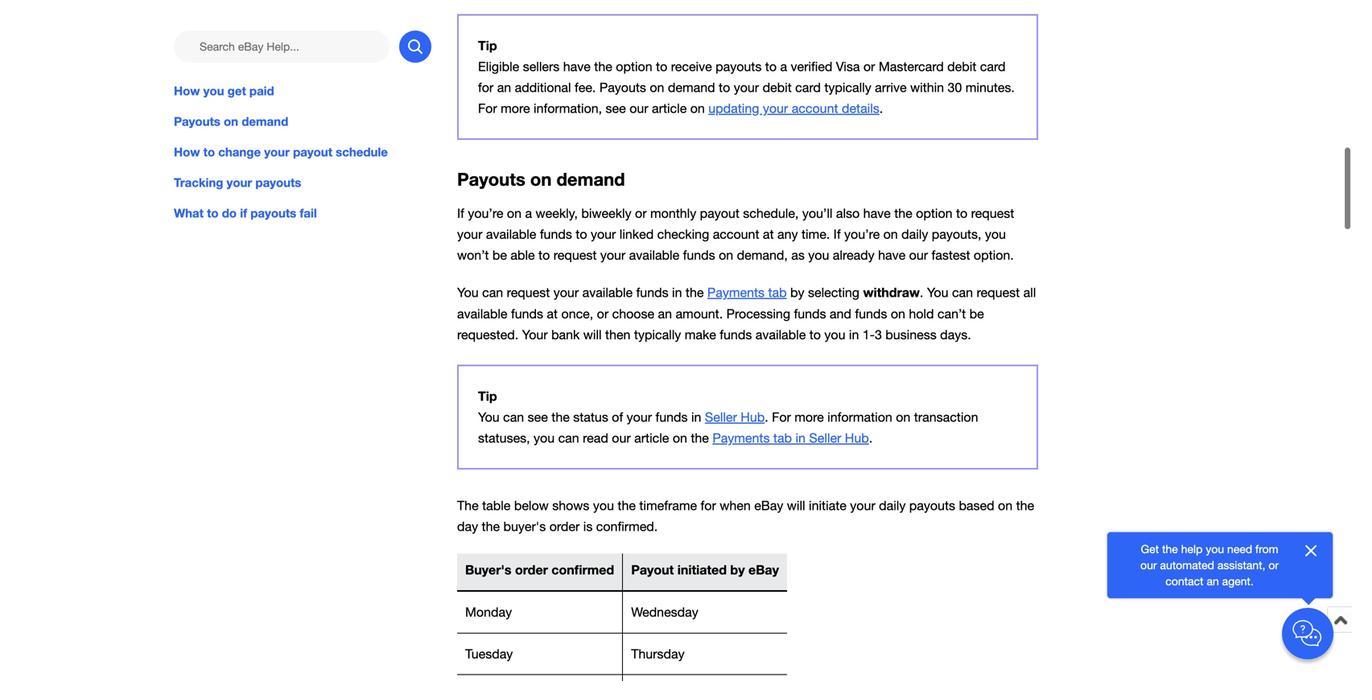 Task type: locate. For each thing, give the bounding box(es) containing it.
requested.
[[457, 327, 519, 342]]

1 vertical spatial debit
[[763, 80, 792, 95]]

buyer's
[[465, 562, 512, 578]]

daily inside if you're on a weekly, biweekly or monthly payout schedule, you'll also have the option to request your available funds to your linked checking account at any time. if you're on daily payouts, you won't be able to request your available funds on demand, as you already have our fastest option.
[[902, 227, 928, 242]]

the right also
[[894, 206, 913, 221]]

sellers
[[523, 59, 560, 74]]

1 vertical spatial more
[[795, 410, 824, 425]]

0 horizontal spatial option
[[616, 59, 652, 74]]

0 vertical spatial demand
[[668, 80, 715, 95]]

account down verified
[[792, 101, 838, 116]]

at
[[763, 227, 774, 242], [547, 306, 558, 321]]

on inside the table below shows you the timeframe for when ebay will initiate your daily payouts based on the day the buyer's order is confirmed.
[[998, 499, 1013, 514]]

see inside tip eligible sellers have the option to receive payouts to a verified visa or mastercard debit card for an additional fee. payouts on demand to your debit card typically arrive within 30 minutes. for more information, see our article on
[[606, 101, 626, 116]]

payouts left based
[[909, 499, 955, 514]]

funds up choose
[[636, 285, 669, 300]]

an down you can request your available funds in the payments tab by selecting withdraw
[[658, 306, 672, 321]]

tip for tip you can see the status of your funds in seller hub
[[478, 389, 497, 404]]

0 horizontal spatial be
[[493, 248, 507, 263]]

you're
[[468, 206, 503, 221], [844, 227, 880, 242]]

on inside . you can request all available funds at once, or choose an amount. processing funds and funds on hold can't be requested. your bank will then typically make funds available to you in 1-3 business days.
[[891, 306, 905, 321]]

0 vertical spatial will
[[583, 327, 602, 342]]

0 horizontal spatial account
[[713, 227, 759, 242]]

for inside the table below shows you the timeframe for when ebay will initiate your daily payouts based on the day the buyer's order is confirmed.
[[701, 499, 716, 514]]

account up demand,
[[713, 227, 759, 242]]

demand down paid
[[242, 114, 288, 129]]

available up requested.
[[457, 306, 508, 321]]

your down change
[[227, 176, 252, 190]]

be inside if you're on a weekly, biweekly or monthly payout schedule, you'll also have the option to request your available funds to your linked checking account at any time. if you're on daily payouts, you won't be able to request your available funds on demand, as you already have our fastest option.
[[493, 248, 507, 263]]

option.
[[974, 248, 1014, 263]]

need
[[1227, 543, 1253, 556]]

card
[[980, 59, 1006, 74], [795, 80, 821, 95]]

order down shows
[[550, 520, 580, 535]]

based
[[959, 499, 995, 514]]

the right based
[[1016, 499, 1034, 514]]

see right information,
[[606, 101, 626, 116]]

for down eligible
[[478, 101, 497, 116]]

paid
[[249, 84, 274, 98]]

you down the and
[[825, 327, 846, 342]]

0 vertical spatial article
[[652, 101, 687, 116]]

in
[[672, 285, 682, 300], [849, 327, 859, 342], [691, 410, 701, 425], [796, 431, 806, 446]]

0 horizontal spatial for
[[478, 80, 494, 95]]

tracking
[[174, 176, 223, 190]]

payments
[[707, 285, 765, 300], [713, 431, 770, 446]]

you can request your available funds in the payments tab by selecting withdraw
[[457, 285, 920, 300]]

the inside if you're on a weekly, biweekly or monthly payout schedule, you'll also have the option to request your available funds to your linked checking account at any time. if you're on daily payouts, you won't be able to request your available funds on demand, as you already have our fastest option.
[[894, 206, 913, 221]]

0 vertical spatial daily
[[902, 227, 928, 242]]

payouts inside what to do if payouts fail link
[[251, 206, 296, 221]]

0 vertical spatial tip
[[478, 38, 497, 53]]

0 vertical spatial at
[[763, 227, 774, 242]]

1 horizontal spatial debit
[[948, 59, 977, 74]]

1 vertical spatial daily
[[879, 499, 906, 514]]

the up amount.
[[686, 285, 704, 300]]

order inside the table below shows you the timeframe for when ebay will initiate your daily payouts based on the day the buyer's order is confirmed.
[[550, 520, 580, 535]]

the
[[457, 499, 479, 514]]

once,
[[561, 306, 593, 321]]

all
[[1024, 285, 1036, 300]]

0 vertical spatial card
[[980, 59, 1006, 74]]

payouts on demand
[[174, 114, 288, 129], [457, 169, 625, 190]]

1 vertical spatial payout
[[700, 206, 740, 221]]

on
[[650, 80, 664, 95], [690, 101, 705, 116], [224, 114, 238, 129], [530, 169, 552, 190], [507, 206, 522, 221], [884, 227, 898, 242], [719, 248, 733, 263], [891, 306, 905, 321], [896, 410, 911, 425], [673, 431, 687, 446], [998, 499, 1013, 514]]

how inside 'link'
[[174, 145, 200, 159]]

1 horizontal spatial order
[[550, 520, 580, 535]]

or down from
[[1269, 559, 1279, 572]]

at left any at right
[[763, 227, 774, 242]]

tip inside tip eligible sellers have the option to receive payouts to a verified visa or mastercard debit card for an additional fee. payouts on demand to your debit card typically arrive within 30 minutes. for more information, see our article on
[[478, 38, 497, 53]]

demand inside tip eligible sellers have the option to receive payouts to a verified visa or mastercard debit card for an additional fee. payouts on demand to your debit card typically arrive within 30 minutes. for more information, see our article on
[[668, 80, 715, 95]]

or up the linked
[[635, 206, 647, 221]]

what
[[174, 206, 204, 221]]

will left initiate at the bottom of the page
[[787, 499, 805, 514]]

1 horizontal spatial will
[[787, 499, 805, 514]]

payout
[[293, 145, 332, 159], [700, 206, 740, 221]]

.
[[880, 101, 883, 116], [765, 410, 768, 425], [869, 431, 873, 446]]

1 vertical spatial for
[[772, 410, 791, 425]]

0 horizontal spatial you're
[[468, 206, 503, 221]]

assistant,
[[1218, 559, 1266, 572]]

1 horizontal spatial typically
[[825, 80, 872, 95]]

available inside you can request your available funds in the payments tab by selecting withdraw
[[582, 285, 633, 300]]

request left all
[[977, 285, 1020, 300]]

buyer's order confirmed
[[465, 562, 614, 578]]

your inside tip eligible sellers have the option to receive payouts to a verified visa or mastercard debit card for an additional fee. payouts on demand to your debit card typically arrive within 30 minutes. for more information, see our article on
[[734, 80, 759, 95]]

0 horizontal spatial .
[[765, 410, 768, 425]]

by
[[730, 562, 745, 578]]

1 vertical spatial will
[[787, 499, 805, 514]]

1 horizontal spatial hub
[[845, 431, 869, 446]]

0 vertical spatial payments
[[707, 285, 765, 300]]

can
[[482, 285, 503, 300], [952, 285, 973, 300], [503, 410, 524, 425], [558, 431, 579, 446]]

0 vertical spatial more
[[501, 101, 530, 116]]

the up confirmed.
[[618, 499, 636, 514]]

2 vertical spatial an
[[1207, 575, 1219, 588]]

you're up already
[[844, 227, 880, 242]]

your right of
[[627, 410, 652, 425]]

for inside tip eligible sellers have the option to receive payouts to a verified visa or mastercard debit card for an additional fee. payouts on demand to your debit card typically arrive within 30 minutes. for more information, see our article on
[[478, 80, 494, 95]]

0 horizontal spatial card
[[795, 80, 821, 95]]

payments tab link
[[707, 285, 787, 300]]

more
[[501, 101, 530, 116], [795, 410, 824, 425]]

our
[[630, 101, 648, 116], [909, 248, 928, 263], [612, 431, 631, 446], [1141, 559, 1157, 572]]

payouts inside tracking your payouts link
[[255, 176, 301, 190]]

see up statuses,
[[528, 410, 548, 425]]

you up statuses,
[[478, 410, 500, 425]]

a left verified
[[780, 59, 787, 74]]

2 horizontal spatial .
[[880, 101, 883, 116]]

0 horizontal spatial will
[[583, 327, 602, 342]]

request inside you can request your available funds in the payments tab by selecting withdraw
[[507, 285, 550, 300]]

1 horizontal spatial a
[[780, 59, 787, 74]]

an down eligible
[[497, 80, 511, 95]]

0 vertical spatial for
[[478, 80, 494, 95]]

1 vertical spatial option
[[916, 206, 953, 221]]

for inside the . for more information on transaction statuses, you can read our article on the
[[772, 410, 791, 425]]

to left change
[[203, 145, 215, 159]]

article
[[652, 101, 687, 116], [634, 431, 669, 446]]

1 horizontal spatial account
[[792, 101, 838, 116]]

account inside if you're on a weekly, biweekly or monthly payout schedule, you'll also have the option to request your available funds to your linked checking account at any time. if you're on daily payouts, you won't be able to request your available funds on demand, as you already have our fastest option.
[[713, 227, 759, 242]]

1 horizontal spatial an
[[658, 306, 672, 321]]

request inside . you can request all available funds at once, or choose an amount. processing funds and funds on hold can't be requested. your bank will then typically make funds available to you in 1-3 business days.
[[977, 285, 1020, 300]]

can inside you can request your available funds in the payments tab by selecting withdraw
[[482, 285, 503, 300]]

for up payments tab in seller hub link
[[772, 410, 791, 425]]

0 horizontal spatial if
[[457, 206, 464, 221]]

your
[[522, 327, 548, 342]]

in inside you can request your available funds in the payments tab by selecting withdraw
[[672, 285, 682, 300]]

option left receive
[[616, 59, 652, 74]]

1 horizontal spatial more
[[795, 410, 824, 425]]

our right information,
[[630, 101, 648, 116]]

updating your account details .
[[709, 101, 883, 116]]

our inside get the help you need from our automated assistant, or contact an agent.
[[1141, 559, 1157, 572]]

have right also
[[863, 206, 891, 221]]

fee.
[[575, 80, 596, 95]]

payments down the seller hub "link"
[[713, 431, 770, 446]]

statuses,
[[478, 431, 530, 446]]

0 horizontal spatial payout
[[293, 145, 332, 159]]

debit up 30
[[948, 59, 977, 74]]

if
[[457, 206, 464, 221], [834, 227, 841, 242]]

payout inside 'link'
[[293, 145, 332, 159]]

daily
[[902, 227, 928, 242], [879, 499, 906, 514]]

0 horizontal spatial an
[[497, 80, 511, 95]]

0 vertical spatial see
[[606, 101, 626, 116]]

. down information
[[869, 431, 873, 446]]

0 vertical spatial have
[[563, 59, 591, 74]]

0 vertical spatial payouts
[[600, 80, 646, 95]]

1 vertical spatial see
[[528, 410, 548, 425]]

1 horizontal spatial you're
[[844, 227, 880, 242]]

how to change your payout schedule link
[[174, 143, 431, 161]]

on up the weekly, on the top of the page
[[530, 169, 552, 190]]

seller up payments tab in seller hub link
[[705, 410, 737, 425]]

1 vertical spatial .
[[765, 410, 768, 425]]

on right based
[[998, 499, 1013, 514]]

or inside get the help you need from our automated assistant, or contact an agent.
[[1269, 559, 1279, 572]]

will inside . you can request all available funds at once, or choose an amount. processing funds and funds on hold can't be requested. your bank will then typically make funds available to you in 1-3 business days.
[[583, 327, 602, 342]]

1 vertical spatial card
[[795, 80, 821, 95]]

you inside you can request your available funds in the payments tab by selecting withdraw
[[457, 285, 479, 300]]

payments inside you can request your available funds in the payments tab by selecting withdraw
[[707, 285, 765, 300]]

your right change
[[264, 145, 290, 159]]

an left agent.
[[1207, 575, 1219, 588]]

tip up statuses,
[[478, 389, 497, 404]]

1 horizontal spatial card
[[980, 59, 1006, 74]]

hub down information
[[845, 431, 869, 446]]

to left verified
[[765, 59, 777, 74]]

1 vertical spatial for
[[701, 499, 716, 514]]

receive
[[671, 59, 712, 74]]

tip inside tip you can see the status of your funds in seller hub
[[478, 389, 497, 404]]

tracking your payouts link
[[174, 174, 431, 192]]

2 horizontal spatial demand
[[668, 80, 715, 95]]

can left read
[[558, 431, 579, 446]]

wednesday
[[631, 605, 699, 620]]

or inside . you can request all available funds at once, or choose an amount. processing funds and funds on hold can't be requested. your bank will then typically make funds available to you in 1-3 business days.
[[597, 306, 609, 321]]

typically down visa
[[825, 80, 872, 95]]

to up updating
[[719, 80, 730, 95]]

seller down information
[[809, 431, 841, 446]]

1 vertical spatial a
[[525, 206, 532, 221]]

payouts up updating
[[716, 59, 762, 74]]

payouts on demand down get
[[174, 114, 288, 129]]

for down eligible
[[478, 80, 494, 95]]

1 vertical spatial how
[[174, 145, 200, 159]]

request
[[971, 206, 1014, 221], [554, 248, 597, 263], [507, 285, 550, 300], [977, 285, 1020, 300]]

daily left payouts,
[[902, 227, 928, 242]]

1 how from the top
[[174, 84, 200, 98]]

you right "as" at the right top of the page
[[808, 248, 829, 263]]

to right able
[[539, 248, 550, 263]]

0 vertical spatial typically
[[825, 80, 872, 95]]

biweekly
[[581, 206, 632, 221]]

0 horizontal spatial seller
[[705, 410, 737, 425]]

payments up processing
[[707, 285, 765, 300]]

1 horizontal spatial option
[[916, 206, 953, 221]]

0 horizontal spatial payouts on demand
[[174, 114, 288, 129]]

more down additional
[[501, 101, 530, 116]]

1 vertical spatial tip
[[478, 389, 497, 404]]

an inside . you can request all available funds at once, or choose an amount. processing funds and funds on hold can't be requested. your bank will then typically make funds available to you in 1-3 business days.
[[658, 306, 672, 321]]

an inside get the help you need from our automated assistant, or contact an agent.
[[1207, 575, 1219, 588]]

0 vertical spatial hub
[[741, 410, 765, 425]]

order right buyer's
[[515, 562, 548, 578]]

to
[[656, 59, 668, 74], [765, 59, 777, 74], [719, 80, 730, 95], [203, 145, 215, 159], [956, 206, 968, 221], [207, 206, 219, 221], [576, 227, 587, 242], [539, 248, 550, 263], [810, 327, 821, 342]]

payout down payouts on demand link
[[293, 145, 332, 159]]

what to do if payouts fail
[[174, 206, 317, 221]]

tip for tip eligible sellers have the option to receive payouts to a verified visa or mastercard debit card for an additional fee. payouts on demand to your debit card typically arrive within 30 minutes. for more information, see our article on
[[478, 38, 497, 53]]

visa
[[836, 59, 860, 74]]

our inside tip eligible sellers have the option to receive payouts to a verified visa or mastercard debit card for an additional fee. payouts on demand to your debit card typically arrive within 30 minutes. for more information, see our article on
[[630, 101, 648, 116]]

typically down choose
[[634, 327, 681, 342]]

seller inside tip you can see the status of your funds in seller hub
[[705, 410, 737, 425]]

1 vertical spatial order
[[515, 562, 548, 578]]

you inside the table below shows you the timeframe for when ebay will initiate your daily payouts based on the day the buyer's order is confirmed.
[[593, 499, 614, 514]]

your inside the table below shows you the timeframe for when ebay will initiate your daily payouts based on the day the buyer's order is confirmed.
[[850, 499, 876, 514]]

you inside tip you can see the status of your funds in seller hub
[[478, 410, 500, 425]]

you right help
[[1206, 543, 1224, 556]]

1 horizontal spatial be
[[970, 306, 984, 321]]

1 vertical spatial you're
[[844, 227, 880, 242]]

1 vertical spatial hub
[[845, 431, 869, 446]]

1 vertical spatial if
[[834, 227, 841, 242]]

payouts
[[716, 59, 762, 74], [255, 176, 301, 190], [251, 206, 296, 221], [909, 499, 955, 514]]

1 horizontal spatial .
[[869, 431, 873, 446]]

to down by selecting
[[810, 327, 821, 342]]

0 vertical spatial an
[[497, 80, 511, 95]]

information,
[[534, 101, 602, 116]]

1 vertical spatial at
[[547, 306, 558, 321]]

if right time.
[[834, 227, 841, 242]]

will inside the table below shows you the timeframe for when ebay will initiate your daily payouts based on the day the buyer's order is confirmed.
[[787, 499, 805, 514]]

for
[[478, 101, 497, 116], [772, 410, 791, 425]]

when
[[720, 499, 751, 514]]

your inside you can request your available funds in the payments tab by selecting withdraw
[[554, 285, 579, 300]]

0 vertical spatial you
[[457, 285, 479, 300]]

will left then
[[583, 327, 602, 342]]

or
[[864, 59, 875, 74], [635, 206, 647, 221], [597, 306, 609, 321], [1269, 559, 1279, 572]]

1 tip from the top
[[478, 38, 497, 53]]

to up payouts,
[[956, 206, 968, 221]]

tip you can see the status of your funds in seller hub
[[478, 389, 765, 425]]

2 vertical spatial payouts
[[457, 169, 525, 190]]

demand up biweekly
[[557, 169, 625, 190]]

3
[[875, 327, 882, 342]]

0 horizontal spatial more
[[501, 101, 530, 116]]

option
[[616, 59, 652, 74], [916, 206, 953, 221]]

payouts down how you get paid
[[174, 114, 220, 129]]

0 vertical spatial tab
[[768, 285, 787, 300]]

on left updating
[[690, 101, 705, 116]]

1 horizontal spatial see
[[606, 101, 626, 116]]

can up statuses,
[[503, 410, 524, 425]]

hub up payments tab in seller hub link
[[741, 410, 765, 425]]

debit
[[948, 59, 977, 74], [763, 80, 792, 95]]

at inside . you can request all available funds at once, or choose an amount. processing funds and funds on hold can't be requested. your bank will then typically make funds available to you in 1-3 business days.
[[547, 306, 558, 321]]

schedule,
[[743, 206, 799, 221]]

on down get
[[224, 114, 238, 129]]

amount.
[[676, 306, 723, 321]]

also
[[836, 206, 860, 221]]

seller hub link
[[705, 410, 765, 425]]

account
[[792, 101, 838, 116], [713, 227, 759, 242]]

1 vertical spatial demand
[[242, 114, 288, 129]]

your up updating
[[734, 80, 759, 95]]

to left do
[[207, 206, 219, 221]]

you right statuses,
[[534, 431, 555, 446]]

can inside . you can request all available funds at once, or choose an amount. processing funds and funds on hold can't be requested. your bank will then typically make funds available to you in 1-3 business days.
[[952, 285, 973, 300]]

or right visa
[[864, 59, 875, 74]]

your right initiate at the bottom of the page
[[850, 499, 876, 514]]

2 vertical spatial demand
[[557, 169, 625, 190]]

funds
[[540, 227, 572, 242], [683, 248, 715, 263], [636, 285, 669, 300], [511, 306, 543, 321], [794, 306, 826, 321], [855, 306, 887, 321], [720, 327, 752, 342], [656, 410, 688, 425]]

0 vertical spatial ebay
[[754, 499, 784, 514]]

on up withdraw
[[884, 227, 898, 242]]

an inside tip eligible sellers have the option to receive payouts to a verified visa or mastercard debit card for an additional fee. payouts on demand to your debit card typically arrive within 30 minutes. for more information, see our article on
[[497, 80, 511, 95]]

our inside the . for more information on transaction statuses, you can read our article on the
[[612, 431, 631, 446]]

0 horizontal spatial hub
[[741, 410, 765, 425]]

1 horizontal spatial payouts
[[457, 169, 525, 190]]

transaction
[[914, 410, 978, 425]]

payouts,
[[932, 227, 982, 242]]

payouts
[[600, 80, 646, 95], [174, 114, 220, 129], [457, 169, 525, 190]]

payouts right fee.
[[600, 80, 646, 95]]

more up payments tab in seller hub .
[[795, 410, 824, 425]]

1 vertical spatial you
[[478, 410, 500, 425]]

1 horizontal spatial at
[[763, 227, 774, 242]]

your
[[734, 80, 759, 95], [763, 101, 788, 116], [264, 145, 290, 159], [227, 176, 252, 190], [457, 227, 482, 242], [591, 227, 616, 242], [600, 248, 626, 263], [554, 285, 579, 300], [627, 410, 652, 425], [850, 499, 876, 514]]

thursday
[[631, 647, 685, 662]]

0 vertical spatial for
[[478, 101, 497, 116]]

seller
[[705, 410, 737, 425], [809, 431, 841, 446]]

the inside tip you can see the status of your funds in seller hub
[[552, 410, 570, 425]]

get
[[1141, 543, 1159, 556]]

a inside if you're on a weekly, biweekly or monthly payout schedule, you'll also have the option to request your available funds to your linked checking account at any time. if you're on daily payouts, you won't be able to request your available funds on demand, as you already have our fastest option.
[[525, 206, 532, 221]]

can up requested.
[[482, 285, 503, 300]]

1 vertical spatial payments
[[713, 431, 770, 446]]

0 vertical spatial a
[[780, 59, 787, 74]]

payout up checking
[[700, 206, 740, 221]]

article down receive
[[652, 101, 687, 116]]

at up 'bank'
[[547, 306, 558, 321]]

1 vertical spatial article
[[634, 431, 669, 446]]

have up withdraw
[[878, 248, 906, 263]]

the down the seller hub "link"
[[691, 431, 709, 446]]

the
[[594, 59, 612, 74], [894, 206, 913, 221], [686, 285, 704, 300], [552, 410, 570, 425], [691, 431, 709, 446], [618, 499, 636, 514], [1016, 499, 1034, 514], [482, 520, 500, 535], [1162, 543, 1178, 556]]

then
[[605, 327, 631, 342]]

typically inside tip eligible sellers have the option to receive payouts to a verified visa or mastercard debit card for an additional fee. payouts on demand to your debit card typically arrive within 30 minutes. for more information, see our article on
[[825, 80, 872, 95]]

business
[[886, 327, 937, 342]]

2 how from the top
[[174, 145, 200, 159]]

in inside . you can request all available funds at once, or choose an amount. processing funds and funds on hold can't be requested. your bank will then typically make funds available to you in 1-3 business days.
[[849, 327, 859, 342]]

1 horizontal spatial for
[[701, 499, 716, 514]]

you up confirmed.
[[593, 499, 614, 514]]

at inside if you're on a weekly, biweekly or monthly payout schedule, you'll also have the option to request your available funds to your linked checking account at any time. if you're on daily payouts, you won't be able to request your available funds on demand, as you already have our fastest option.
[[763, 227, 774, 242]]

can inside tip you can see the status of your funds in seller hub
[[503, 410, 524, 425]]

demand
[[668, 80, 715, 95], [242, 114, 288, 129], [557, 169, 625, 190]]

or inside if you're on a weekly, biweekly or monthly payout schedule, you'll also have the option to request your available funds to your linked checking account at any time. if you're on daily payouts, you won't be able to request your available funds on demand, as you already have our fastest option.
[[635, 206, 647, 221]]

tab inside you can request your available funds in the payments tab by selecting withdraw
[[768, 285, 787, 300]]

1 vertical spatial payouts
[[174, 114, 220, 129]]

0 vertical spatial payout
[[293, 145, 332, 159]]

ebay
[[754, 499, 784, 514], [749, 562, 779, 578]]

be left able
[[493, 248, 507, 263]]

2 horizontal spatial payouts
[[600, 80, 646, 95]]

daily right initiate at the bottom of the page
[[879, 499, 906, 514]]

Search eBay Help... text field
[[174, 31, 390, 63]]

tip
[[478, 38, 497, 53], [478, 389, 497, 404]]

2 tip from the top
[[478, 389, 497, 404]]

0 vertical spatial order
[[550, 520, 580, 535]]

1 vertical spatial seller
[[809, 431, 841, 446]]

daily inside the table below shows you the timeframe for when ebay will initiate your daily payouts based on the day the buyer's order is confirmed.
[[879, 499, 906, 514]]

the inside the . for more information on transaction statuses, you can read our article on the
[[691, 431, 709, 446]]

funds up your
[[511, 306, 543, 321]]

how for how to change your payout schedule
[[174, 145, 200, 159]]

have up fee.
[[563, 59, 591, 74]]



Task type: describe. For each thing, give the bounding box(es) containing it.
bank
[[551, 327, 580, 342]]

you inside get the help you need from our automated assistant, or contact an agent.
[[1206, 543, 1224, 556]]

payouts inside tip eligible sellers have the option to receive payouts to a verified visa or mastercard debit card for an additional fee. payouts on demand to your debit card typically arrive within 30 minutes. for more information, see our article on
[[600, 80, 646, 95]]

payout inside if you're on a weekly, biweekly or monthly payout schedule, you'll also have the option to request your available funds to your linked checking account at any time. if you're on daily payouts, you won't be able to request your available funds on demand, as you already have our fastest option.
[[700, 206, 740, 221]]

payouts inside the table below shows you the timeframe for when ebay will initiate your daily payouts based on the day the buyer's order is confirmed.
[[909, 499, 955, 514]]

. you
[[920, 285, 949, 300]]

a inside tip eligible sellers have the option to receive payouts to a verified visa or mastercard debit card for an additional fee. payouts on demand to your debit card typically arrive within 30 minutes. for more information, see our article on
[[780, 59, 787, 74]]

automated
[[1160, 559, 1215, 572]]

won't
[[457, 248, 489, 263]]

details
[[842, 101, 880, 116]]

get the help you need from our automated assistant, or contact an agent.
[[1141, 543, 1279, 588]]

0 vertical spatial payouts on demand
[[174, 114, 288, 129]]

you'll
[[802, 206, 833, 221]]

status
[[573, 410, 608, 425]]

additional
[[515, 80, 571, 95]]

ebay inside the table below shows you the timeframe for when ebay will initiate your daily payouts based on the day the buyer's order is confirmed.
[[754, 499, 784, 514]]

your up won't
[[457, 227, 482, 242]]

funds inside you can request your available funds in the payments tab by selecting withdraw
[[636, 285, 669, 300]]

2 vertical spatial have
[[878, 248, 906, 263]]

updating your account details link
[[709, 101, 880, 116]]

weekly,
[[536, 206, 578, 221]]

be inside . you can request all available funds at once, or choose an amount. processing funds and funds on hold can't be requested. your bank will then typically make funds available to you in 1-3 business days.
[[970, 306, 984, 321]]

on left demand,
[[719, 248, 733, 263]]

is
[[583, 520, 593, 535]]

you up option.
[[985, 227, 1006, 242]]

shows
[[552, 499, 590, 514]]

below
[[514, 499, 549, 514]]

minutes.
[[966, 80, 1015, 95]]

0 horizontal spatial debit
[[763, 80, 792, 95]]

and
[[830, 306, 852, 321]]

0 horizontal spatial payouts
[[174, 114, 220, 129]]

already
[[833, 248, 875, 263]]

0 vertical spatial you're
[[468, 206, 503, 221]]

the down table
[[482, 520, 500, 535]]

1 horizontal spatial payouts on demand
[[457, 169, 625, 190]]

timeframe
[[639, 499, 697, 514]]

0 vertical spatial debit
[[948, 59, 977, 74]]

more inside tip eligible sellers have the option to receive payouts to a verified visa or mastercard debit card for an additional fee. payouts on demand to your debit card typically arrive within 30 minutes. for more information, see our article on
[[501, 101, 530, 116]]

able
[[511, 248, 535, 263]]

option inside tip eligible sellers have the option to receive payouts to a verified visa or mastercard debit card for an additional fee. payouts on demand to your debit card typically arrive within 30 minutes. for more information, see our article on
[[616, 59, 652, 74]]

help
[[1181, 543, 1203, 556]]

can't
[[938, 306, 966, 321]]

your down biweekly
[[591, 227, 616, 242]]

available down the linked
[[629, 248, 680, 263]]

how to change your payout schedule
[[174, 145, 388, 159]]

mastercard
[[879, 59, 944, 74]]

. inside the . for more information on transaction statuses, you can read our article on the
[[765, 410, 768, 425]]

1-
[[863, 327, 875, 342]]

hub inside tip you can see the status of your funds in seller hub
[[741, 410, 765, 425]]

hold
[[909, 306, 934, 321]]

of
[[612, 410, 623, 425]]

. for more information on transaction statuses, you can read our article on the
[[478, 410, 978, 446]]

on left transaction at right
[[896, 410, 911, 425]]

checking
[[657, 227, 709, 242]]

the inside tip eligible sellers have the option to receive payouts to a verified visa or mastercard debit card for an additional fee. payouts on demand to your debit card typically arrive within 30 minutes. for more information, see our article on
[[594, 59, 612, 74]]

to inside . you can request all available funds at once, or choose an amount. processing funds and funds on hold can't be requested. your bank will then typically make funds available to you in 1-3 business days.
[[810, 327, 821, 342]]

0 vertical spatial .
[[880, 101, 883, 116]]

or inside tip eligible sellers have the option to receive payouts to a verified visa or mastercard debit card for an additional fee. payouts on demand to your debit card typically arrive within 30 minutes. for more information, see our article on
[[864, 59, 875, 74]]

funds up 1-
[[855, 306, 887, 321]]

day
[[457, 520, 478, 535]]

more inside the . for more information on transaction statuses, you can read our article on the
[[795, 410, 824, 425]]

demand,
[[737, 248, 788, 263]]

change
[[218, 145, 261, 159]]

funds inside tip you can see the status of your funds in seller hub
[[656, 410, 688, 425]]

fail
[[300, 206, 317, 221]]

get
[[228, 84, 246, 98]]

1 vertical spatial ebay
[[749, 562, 779, 578]]

any
[[778, 227, 798, 242]]

payouts inside tip eligible sellers have the option to receive payouts to a verified visa or mastercard debit card for an additional fee. payouts on demand to your debit card typically arrive within 30 minutes. for more information, see our article on
[[716, 59, 762, 74]]

in inside tip you can see the status of your funds in seller hub
[[691, 410, 701, 425]]

payout initiated by ebay
[[631, 562, 779, 578]]

schedule
[[336, 145, 388, 159]]

the inside get the help you need from our automated assistant, or contact an agent.
[[1162, 543, 1178, 556]]

monday
[[465, 605, 512, 620]]

article inside the . for more information on transaction statuses, you can read our article on the
[[634, 431, 669, 446]]

arrive
[[875, 80, 907, 95]]

how for how you get paid
[[174, 84, 200, 98]]

contact
[[1166, 575, 1204, 588]]

within
[[910, 80, 944, 95]]

1 vertical spatial tab
[[773, 431, 792, 446]]

1 horizontal spatial demand
[[557, 169, 625, 190]]

1 horizontal spatial if
[[834, 227, 841, 242]]

to inside 'link'
[[203, 145, 215, 159]]

funds down the weekly, on the top of the page
[[540, 227, 572, 242]]

processing
[[727, 306, 790, 321]]

payments tab in seller hub link
[[713, 431, 869, 446]]

1 horizontal spatial seller
[[809, 431, 841, 446]]

as
[[791, 248, 805, 263]]

read
[[583, 431, 608, 446]]

option inside if you're on a weekly, biweekly or monthly payout schedule, you'll also have the option to request your available funds to your linked checking account at any time. if you're on daily payouts, you won't be able to request your available funds on demand, as you already have our fastest option.
[[916, 206, 953, 221]]

if you're on a weekly, biweekly or monthly payout schedule, you'll also have the option to request your available funds to your linked checking account at any time. if you're on daily payouts, you won't be able to request your available funds on demand, as you already have our fastest option.
[[457, 206, 1014, 263]]

you left get
[[203, 84, 224, 98]]

to left receive
[[656, 59, 668, 74]]

your inside tip you can see the status of your funds in seller hub
[[627, 410, 652, 425]]

article inside tip eligible sellers have the option to receive payouts to a verified visa or mastercard debit card for an additional fee. payouts on demand to your debit card typically arrive within 30 minutes. for more information, see our article on
[[652, 101, 687, 116]]

can inside the . for more information on transaction statuses, you can read our article on the
[[558, 431, 579, 446]]

0 horizontal spatial order
[[515, 562, 548, 578]]

you inside the . for more information on transaction statuses, you can read our article on the
[[534, 431, 555, 446]]

30
[[948, 80, 962, 95]]

monthly
[[650, 206, 696, 221]]

updating
[[709, 101, 759, 116]]

if
[[240, 206, 247, 221]]

tuesday
[[465, 647, 513, 662]]

request up payouts,
[[971, 206, 1014, 221]]

tracking your payouts
[[174, 176, 301, 190]]

see inside tip you can see the status of your funds in seller hub
[[528, 410, 548, 425]]

. you can request all available funds at once, or choose an amount. processing funds and funds on hold can't be requested. your bank will then typically make funds available to you in 1-3 business days.
[[457, 285, 1036, 342]]

your right updating
[[763, 101, 788, 116]]

the inside you can request your available funds in the payments tab by selecting withdraw
[[686, 285, 704, 300]]

choose
[[612, 306, 654, 321]]

available up able
[[486, 227, 536, 242]]

eligible
[[478, 59, 519, 74]]

funds down checking
[[683, 248, 715, 263]]

get the help you need from our automated assistant, or contact an agent. tooltip
[[1133, 542, 1286, 590]]

funds down processing
[[720, 327, 752, 342]]

withdraw
[[863, 285, 920, 300]]

0 vertical spatial account
[[792, 101, 838, 116]]

for inside tip eligible sellers have the option to receive payouts to a verified visa or mastercard debit card for an additional fee. payouts on demand to your debit card typically arrive within 30 minutes. for more information, see our article on
[[478, 101, 497, 116]]

agent.
[[1222, 575, 1254, 588]]

initiate
[[809, 499, 847, 514]]

1 vertical spatial have
[[863, 206, 891, 221]]

on right fee.
[[650, 80, 664, 95]]

0 horizontal spatial demand
[[242, 114, 288, 129]]

initiated
[[678, 562, 727, 578]]

typically inside . you can request all available funds at once, or choose an amount. processing funds and funds on hold can't be requested. your bank will then typically make funds available to you in 1-3 business days.
[[634, 327, 681, 342]]

linked
[[620, 227, 654, 242]]

tip eligible sellers have the option to receive payouts to a verified visa or mastercard debit card for an additional fee. payouts on demand to your debit card typically arrive within 30 minutes. for more information, see our article on
[[478, 38, 1015, 116]]

request down the weekly, on the top of the page
[[554, 248, 597, 263]]

by selecting
[[791, 285, 860, 300]]

payments tab in seller hub .
[[713, 431, 873, 446]]

payout
[[631, 562, 674, 578]]

to down the weekly, on the top of the page
[[576, 227, 587, 242]]

your down the linked
[[600, 248, 626, 263]]

funds down by selecting
[[794, 306, 826, 321]]

your inside 'link'
[[264, 145, 290, 159]]

on left the weekly, on the top of the page
[[507, 206, 522, 221]]

time.
[[802, 227, 830, 242]]

verified
[[791, 59, 833, 74]]

how you get paid
[[174, 84, 274, 98]]

how you get paid link
[[174, 82, 431, 100]]

from
[[1256, 543, 1279, 556]]

the table below shows you the timeframe for when ebay will initiate your daily payouts based on the day the buyer's order is confirmed.
[[457, 499, 1034, 535]]

do
[[222, 206, 237, 221]]

you inside . you can request all available funds at once, or choose an amount. processing funds and funds on hold can't be requested. your bank will then typically make funds available to you in 1-3 business days.
[[825, 327, 846, 342]]

our inside if you're on a weekly, biweekly or monthly payout schedule, you'll also have the option to request your available funds to your linked checking account at any time. if you're on daily payouts, you won't be able to request your available funds on demand, as you already have our fastest option.
[[909, 248, 928, 263]]

make
[[685, 327, 716, 342]]

buyer's
[[503, 520, 546, 535]]

have inside tip eligible sellers have the option to receive payouts to a verified visa or mastercard debit card for an additional fee. payouts on demand to your debit card typically arrive within 30 minutes. for more information, see our article on
[[563, 59, 591, 74]]

on down tip you can see the status of your funds in seller hub in the bottom of the page
[[673, 431, 687, 446]]

days.
[[940, 327, 971, 342]]

available down processing
[[756, 327, 806, 342]]

table
[[482, 499, 511, 514]]

0 vertical spatial if
[[457, 206, 464, 221]]



Task type: vqa. For each thing, say whether or not it's contained in the screenshot.
My inside Main Content
no



